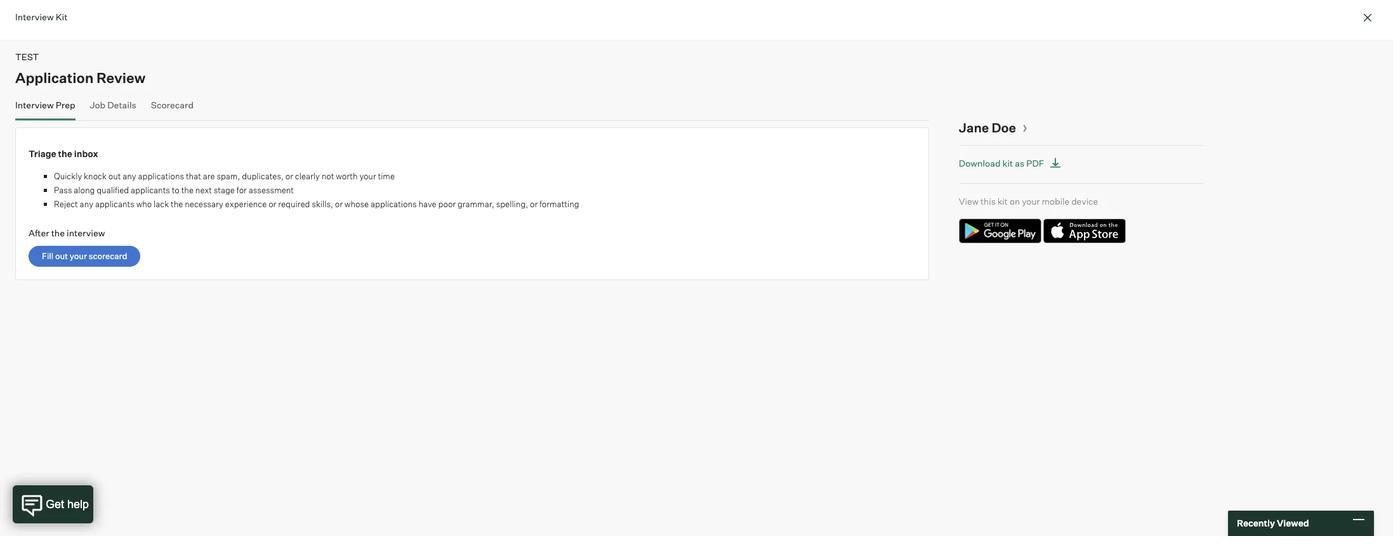 Task type: vqa. For each thing, say whether or not it's contained in the screenshot.
Generate
no



Task type: locate. For each thing, give the bounding box(es) containing it.
scorecard
[[151, 99, 194, 110]]

fill out your scorecard link
[[29, 246, 141, 267]]

experience
[[225, 199, 267, 209]]

reject
[[54, 199, 78, 209]]

whose
[[345, 199, 369, 209]]

2 vertical spatial your
[[70, 251, 87, 261]]

out right fill
[[55, 251, 68, 261]]

job details
[[90, 99, 136, 110]]

out inside 'fill out your scorecard' link
[[55, 251, 68, 261]]

kit left as
[[1002, 158, 1013, 169]]

interview kit
[[15, 11, 68, 22]]

next
[[195, 185, 212, 195]]

1 horizontal spatial out
[[108, 171, 121, 182]]

your inside quickly knock out any applications that are spam, duplicates, or clearly not worth your time pass along qualified applicants to the next stage for assessment reject any applicants who lack the necessary experience or required skills, or whose applications have poor grammar, spelling, or formatting
[[359, 171, 376, 182]]

1 vertical spatial interview
[[15, 99, 54, 110]]

quickly knock out any applications that are spam, duplicates, or clearly not worth your time pass along qualified applicants to the next stage for assessment reject any applicants who lack the necessary experience or required skills, or whose applications have poor grammar, spelling, or formatting
[[54, 171, 579, 209]]

formatting
[[539, 199, 579, 209]]

any
[[123, 171, 136, 182], [80, 199, 93, 209]]

1 horizontal spatial any
[[123, 171, 136, 182]]

kit
[[56, 11, 68, 22]]

applications
[[138, 171, 184, 182], [371, 199, 417, 209]]

or
[[285, 171, 293, 182], [269, 199, 276, 209], [335, 199, 343, 209], [530, 199, 538, 209]]

1 vertical spatial applicants
[[95, 199, 134, 209]]

job
[[90, 99, 105, 110]]

2 interview from the top
[[15, 99, 54, 110]]

0 horizontal spatial your
[[70, 251, 87, 261]]

spelling,
[[496, 199, 528, 209]]

0 vertical spatial kit
[[1002, 158, 1013, 169]]

the left inbox
[[58, 149, 72, 159]]

1 vertical spatial applications
[[371, 199, 417, 209]]

0 vertical spatial your
[[359, 171, 376, 182]]

qualified
[[97, 185, 129, 195]]

1 vertical spatial kit
[[998, 196, 1008, 207]]

0 horizontal spatial any
[[80, 199, 93, 209]]

interview
[[67, 228, 105, 239]]

1 vertical spatial your
[[1022, 196, 1040, 207]]

1 vertical spatial any
[[80, 199, 93, 209]]

1 horizontal spatial your
[[359, 171, 376, 182]]

out up qualified
[[108, 171, 121, 182]]

interview
[[15, 11, 54, 22], [15, 99, 54, 110]]

your left time
[[359, 171, 376, 182]]

interview prep
[[15, 99, 75, 110]]

to
[[172, 185, 179, 195]]

1 interview from the top
[[15, 11, 54, 22]]

kit left on
[[998, 196, 1008, 207]]

knock
[[84, 171, 107, 182]]

or right skills,
[[335, 199, 343, 209]]

out
[[108, 171, 121, 182], [55, 251, 68, 261]]

scorecard
[[89, 251, 127, 261]]

applications up to
[[138, 171, 184, 182]]

jane
[[959, 120, 989, 135]]

the
[[58, 149, 72, 159], [181, 185, 194, 195], [171, 199, 183, 209], [51, 228, 65, 239]]

0 vertical spatial any
[[123, 171, 136, 182]]

recently viewed
[[1237, 519, 1309, 529]]

0 horizontal spatial out
[[55, 251, 68, 261]]

1 vertical spatial out
[[55, 251, 68, 261]]

time
[[378, 171, 395, 182]]

applicants down qualified
[[95, 199, 134, 209]]

applicants
[[131, 185, 170, 195], [95, 199, 134, 209]]

device
[[1071, 196, 1098, 207]]

interview left "kit" in the top of the page
[[15, 11, 54, 22]]

interview prep link
[[15, 99, 75, 118]]

applications down time
[[371, 199, 417, 209]]

your right on
[[1022, 196, 1040, 207]]

your down interview
[[70, 251, 87, 261]]

application
[[15, 69, 94, 86]]

0 vertical spatial out
[[108, 171, 121, 182]]

this
[[981, 196, 996, 207]]

or right spelling,
[[530, 199, 538, 209]]

the down to
[[171, 199, 183, 209]]

view this kit on your mobile device
[[959, 196, 1098, 207]]

application review
[[15, 69, 146, 86]]

applicants up "who"
[[131, 185, 170, 195]]

any up qualified
[[123, 171, 136, 182]]

after
[[29, 228, 49, 239]]

any down along
[[80, 199, 93, 209]]

0 vertical spatial applications
[[138, 171, 184, 182]]

after the interview
[[29, 228, 105, 239]]

kit
[[1002, 158, 1013, 169], [998, 196, 1008, 207]]

0 vertical spatial interview
[[15, 11, 54, 22]]

interview left prep on the left of the page
[[15, 99, 54, 110]]

along
[[74, 185, 95, 195]]

have
[[419, 199, 436, 209]]

your
[[359, 171, 376, 182], [1022, 196, 1040, 207], [70, 251, 87, 261]]



Task type: describe. For each thing, give the bounding box(es) containing it.
clearly
[[295, 171, 320, 182]]

necessary
[[185, 199, 223, 209]]

review
[[96, 69, 146, 86]]

out inside quickly knock out any applications that are spam, duplicates, or clearly not worth your time pass along qualified applicants to the next stage for assessment reject any applicants who lack the necessary experience or required skills, or whose applications have poor grammar, spelling, or formatting
[[108, 171, 121, 182]]

or down assessment
[[269, 199, 276, 209]]

fill out your scorecard
[[42, 251, 127, 261]]

pass
[[54, 185, 72, 195]]

stage
[[214, 185, 235, 195]]

duplicates,
[[242, 171, 284, 182]]

required
[[278, 199, 310, 209]]

skills,
[[312, 199, 333, 209]]

poor
[[438, 199, 456, 209]]

for
[[237, 185, 247, 195]]

quickly
[[54, 171, 82, 182]]

lack
[[154, 199, 169, 209]]

interview for interview kit
[[15, 11, 54, 22]]

inbox
[[74, 149, 98, 159]]

test
[[15, 51, 39, 62]]

or left clearly
[[285, 171, 293, 182]]

fill
[[42, 251, 53, 261]]

download kit as pdf
[[959, 158, 1044, 169]]

2 horizontal spatial your
[[1022, 196, 1040, 207]]

triage
[[29, 149, 56, 159]]

as
[[1015, 158, 1024, 169]]

1 horizontal spatial applications
[[371, 199, 417, 209]]

prep
[[56, 99, 75, 110]]

recently
[[1237, 519, 1275, 529]]

viewed
[[1277, 519, 1309, 529]]

details
[[107, 99, 136, 110]]

doe
[[992, 120, 1016, 135]]

triage the inbox
[[29, 149, 98, 159]]

close image
[[1360, 10, 1375, 25]]

who
[[136, 199, 152, 209]]

0 horizontal spatial applications
[[138, 171, 184, 182]]

are
[[203, 171, 215, 182]]

jane doe
[[959, 120, 1016, 135]]

spam,
[[217, 171, 240, 182]]

worth
[[336, 171, 358, 182]]

scorecard link
[[151, 99, 194, 118]]

jane doe link
[[959, 120, 1028, 135]]

0 vertical spatial applicants
[[131, 185, 170, 195]]

interview for interview prep
[[15, 99, 54, 110]]

job details link
[[90, 99, 136, 118]]

view
[[959, 196, 979, 207]]

grammar,
[[458, 199, 494, 209]]

not
[[322, 171, 334, 182]]

mobile
[[1042, 196, 1069, 207]]

assessment
[[249, 185, 294, 195]]

download kit as pdf link
[[959, 155, 1065, 172]]

that
[[186, 171, 201, 182]]

the right 'after'
[[51, 228, 65, 239]]

pdf
[[1026, 158, 1044, 169]]

download
[[959, 158, 1001, 169]]

on
[[1010, 196, 1020, 207]]

the right to
[[181, 185, 194, 195]]



